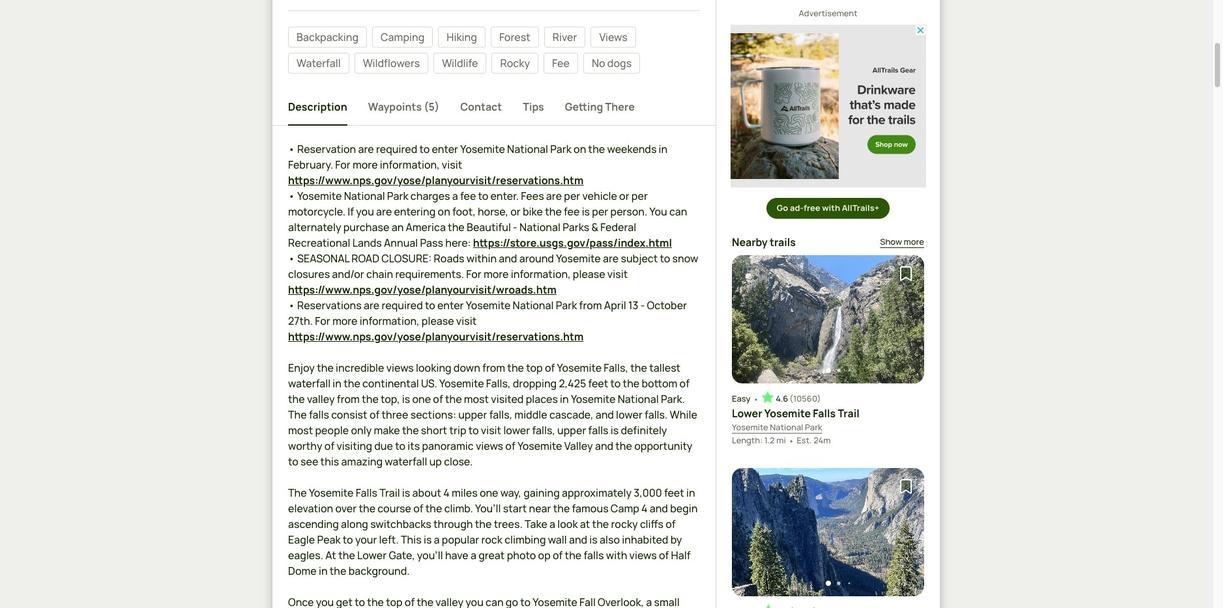 Task type: locate. For each thing, give the bounding box(es) containing it.
1 horizontal spatial on
[[574, 142, 586, 157]]

• up february.
[[288, 142, 295, 157]]

1 horizontal spatial feet
[[664, 487, 684, 501]]

can inside enjoy the incredible views looking down from the top of yosemite falls, the tallest waterfall in the continental us. yosemite falls, dropping 2,425 feet to the bottom of the valley from the top, is one of the most visited places in yosemite national park. the falls consist of three sections: upper falls, middle cascade, and lower falls. while most people only make the short trip to visit lower falls, upper falls is definitely worthy of visiting due to its panoramic views of yosemite valley and the opportunity to see this amazing waterfall up close. the yosemite falls trail is about 4 miles one way, gaining approximately 3,000 feet in elevation over the course of the climb. you'll start near the famous camp 4 and begin ascending along switchbacks through the trees. take a look at the rocky cliffs of eagle peak to your left. this is a popular rock climbing wall and is also inhabited by eagles. at the lower gate, you'll have a great photo op of the falls with views of half dome in the background. once you get to the top of the valley you can go to yosemite fall over
[[486, 596, 504, 609]]

https://store.usgs.gov/pass/index.html link
[[473, 236, 672, 251]]

1 vertical spatial for
[[466, 268, 482, 282]]

2 horizontal spatial from
[[579, 299, 602, 313]]

please down https://store.usgs.gov/pass/index.html
[[573, 268, 605, 282]]

are right reservation
[[358, 142, 374, 157]]

navigate previous image
[[747, 313, 760, 326]]

are left subject
[[603, 252, 619, 266]]

national up if
[[344, 189, 385, 204]]

1 horizontal spatial views
[[476, 440, 503, 454]]

0 horizontal spatial please
[[422, 315, 454, 329]]

the down incredible
[[344, 377, 360, 391]]

fee
[[552, 56, 570, 71]]

2 vertical spatial views
[[630, 549, 657, 564]]

motorcycle.
[[288, 205, 346, 219]]

1 https://www.nps.gov/yose/planyourvisit/reservations.htm from the top
[[288, 174, 584, 188]]

more down within
[[484, 268, 509, 282]]

2 vertical spatial information,
[[360, 315, 420, 329]]

0 vertical spatial enter
[[432, 142, 458, 157]]

the up worthy
[[288, 408, 307, 423]]

0 vertical spatial can
[[670, 205, 687, 219]]

- inside https://store.usgs.gov/pass/index.html • seasonal road closure: roads within and around yosemite are subject to snow closures and/or chain requirements. for more information, please visit https://www.nps.gov/yose/planyourvisit/wroads.htm • reservations are required to enter yosemite national park from april 13 - october 27th. for more information, please visit https://www.nps.gov/yose/planyourvisit/reservations.htm
[[641, 299, 645, 313]]

0 horizontal spatial falls,
[[486, 377, 511, 391]]

1 horizontal spatial upper
[[557, 424, 586, 438]]

0 horizontal spatial per
[[564, 189, 580, 204]]

nearby
[[732, 235, 768, 250]]

is inside • reservation are required to enter yosemite national park on the weekends in february. for more information, visit https://www.nps.gov/yose/planyourvisit/reservations.htm • yosemite national park charges a fee to enter. fees are per vehicle or per motorcycle. if you are entering on foot, horse, or bike the fee is per person. you can alternately purchase an america the beautiful - national parks & federal recreational lands annual pass here:
[[582, 205, 590, 219]]

visit down subject
[[608, 268, 628, 282]]

top down background.
[[386, 596, 403, 609]]

0 horizontal spatial trail
[[380, 487, 400, 501]]

are down chain in the top left of the page
[[364, 299, 380, 313]]

1 horizontal spatial or
[[619, 189, 630, 204]]

0 horizontal spatial lower
[[357, 549, 387, 564]]

1 horizontal spatial trail
[[838, 407, 860, 421]]

1 vertical spatial valley
[[436, 596, 464, 609]]

and/or
[[332, 268, 364, 282]]

1 vertical spatial feet
[[664, 487, 684, 501]]

1 vertical spatial falls,
[[532, 424, 555, 438]]

of
[[545, 361, 555, 376], [680, 377, 690, 391], [433, 393, 443, 407], [370, 408, 380, 423], [325, 440, 335, 454], [505, 440, 516, 454], [413, 502, 424, 517], [666, 518, 676, 532], [553, 549, 563, 564], [659, 549, 669, 564], [405, 596, 415, 609]]

information, up charges
[[380, 158, 440, 172]]

est.
[[797, 435, 812, 446]]

1 the from the top
[[288, 408, 307, 423]]

cookie consent banner dialog
[[16, 547, 1197, 593]]

0 horizontal spatial feet
[[588, 377, 609, 391]]

1 vertical spatial views
[[476, 440, 503, 454]]

)
[[818, 393, 821, 405]]

are up an
[[376, 205, 392, 219]]

advertisement
[[799, 7, 858, 19]]

the right the at
[[592, 518, 609, 532]]

required down waypoints (5) button
[[376, 142, 417, 157]]

with down the also
[[606, 549, 627, 564]]

trees.
[[494, 518, 523, 532]]

dialog
[[0, 0, 1222, 609]]

27th.
[[288, 315, 313, 329]]

0 vertical spatial with
[[822, 202, 840, 214]]

1 vertical spatial enter
[[438, 299, 464, 313]]

visit inside • reservation are required to enter yosemite national park on the weekends in february. for more information, visit https://www.nps.gov/yose/planyourvisit/reservations.htm • yosemite national park charges a fee to enter. fees are per vehicle or per motorcycle. if you are entering on foot, horse, or bike the fee is per person. you can alternately purchase an america the beautiful - national parks & federal recreational lands annual pass here:
[[442, 158, 462, 172]]

4.6
[[776, 393, 788, 405]]

yosemite up motorcycle.
[[297, 189, 342, 204]]

contact
[[460, 100, 502, 114]]

0 vertical spatial views
[[386, 361, 414, 376]]

0 vertical spatial feet
[[588, 377, 609, 391]]

reservations
[[297, 299, 362, 313]]

per up 'person.' on the top
[[632, 189, 648, 204]]

0 vertical spatial required
[[376, 142, 417, 157]]

and right within
[[499, 252, 517, 266]]

three
[[382, 408, 408, 423]]

0 vertical spatial falls,
[[489, 408, 513, 423]]

with right free
[[822, 202, 840, 214]]

fee up "foot,"
[[460, 189, 476, 204]]

definitely
[[621, 424, 667, 438]]

annual
[[384, 236, 418, 251]]

enjoy the incredible views looking down from the top of yosemite falls, the tallest waterfall in the continental us. yosemite falls, dropping 2,425 feet to the bottom of the valley from the top, is one of the most visited places in yosemite national park. the falls consist of three sections: upper falls, middle cascade, and lower falls. while most people only make the short trip to visit lower falls, upper falls is definitely worthy of visiting due to its panoramic views of yosemite valley and the opportunity to see this amazing waterfall up close. the yosemite falls trail is about 4 miles one way, gaining approximately 3,000 feet in elevation over the course of the climb. you'll start near the famous camp 4 and begin ascending along switchbacks through the trees. take a look at the rocky cliffs of eagle peak to your left. this is a popular rock climbing wall and is also inhabited by eagles. at the lower gate, you'll have a great photo op of the falls with views of half dome in the background. once you get to the top of the valley you can go to yosemite fall over
[[288, 361, 700, 609]]

more right show
[[904, 236, 924, 248]]

due
[[374, 440, 393, 454]]

0 horizontal spatial on
[[438, 205, 450, 219]]

subject
[[621, 252, 658, 266]]

requirements.
[[395, 268, 464, 282]]

the down definitely
[[616, 440, 632, 454]]

2 vertical spatial from
[[337, 393, 360, 407]]

1 horizontal spatial -
[[641, 299, 645, 313]]

• right mi
[[789, 435, 794, 447]]

https://www.nps.gov/yose/planyourvisit/reservations.htm
[[288, 174, 584, 188], [288, 330, 584, 345]]

0 horizontal spatial for
[[315, 315, 330, 329]]

•
[[288, 142, 295, 157], [288, 189, 295, 204], [288, 252, 295, 266], [288, 299, 295, 313], [753, 394, 759, 405], [789, 435, 794, 447]]

advertisement region
[[731, 25, 926, 188]]

0 horizontal spatial lower
[[504, 424, 530, 438]]

lower down your
[[357, 549, 387, 564]]

one
[[412, 393, 431, 407], [480, 487, 498, 501]]

1 horizontal spatial from
[[483, 361, 505, 376]]

the up here:
[[448, 221, 465, 235]]

0 vertical spatial navigate next image
[[897, 313, 910, 326]]

for
[[335, 158, 351, 172], [466, 268, 482, 282], [315, 315, 330, 329]]

trail inside 'lower yosemite falls trail yosemite national park length: 1.2 mi • est. 24m'
[[838, 407, 860, 421]]

from
[[579, 299, 602, 313], [483, 361, 505, 376], [337, 393, 360, 407]]

lower inside 'lower yosemite falls trail yosemite national park length: 1.2 mi • est. 24m'
[[732, 407, 763, 421]]

https://www.nps.gov/yose/planyourvisit/reservations.htm inside https://store.usgs.gov/pass/index.html • seasonal road closure: roads within and around yosemite are subject to snow closures and/or chain requirements. for more information, please visit https://www.nps.gov/yose/planyourvisit/wroads.htm • reservations are required to enter yosemite national park from april 13 - october 27th. for more information, please visit https://www.nps.gov/yose/planyourvisit/reservations.htm
[[288, 330, 584, 345]]

from left 'april'
[[579, 299, 602, 313]]

1 horizontal spatial falls,
[[604, 361, 629, 376]]

0 vertical spatial lower
[[732, 407, 763, 421]]

valley
[[307, 393, 335, 407], [436, 596, 464, 609]]

falls.
[[645, 408, 668, 423]]

background.
[[349, 565, 410, 579]]

chain
[[366, 268, 393, 282]]

1 vertical spatial required
[[382, 299, 423, 313]]

are
[[358, 142, 374, 157], [546, 189, 562, 204], [376, 205, 392, 219], [603, 252, 619, 266], [364, 299, 380, 313]]

0 horizontal spatial can
[[486, 596, 504, 609]]

- right beautiful
[[513, 221, 518, 235]]

4 down 3,000
[[642, 502, 648, 517]]

if
[[348, 205, 354, 219]]

0 horizontal spatial with
[[606, 549, 627, 564]]

yosemite up over
[[309, 487, 354, 501]]

the left bottom
[[623, 377, 640, 391]]

enter inside • reservation are required to enter yosemite national park on the weekends in february. for more information, visit https://www.nps.gov/yose/planyourvisit/reservations.htm • yosemite national park charges a fee to enter. fees are per vehicle or per motorcycle. if you are entering on foot, horse, or bike the fee is per person. you can alternately purchase an america the beautiful - national parks & federal recreational lands annual pass here:
[[432, 142, 458, 157]]

1 vertical spatial https://www.nps.gov/yose/planyourvisit/reservations.htm
[[288, 330, 584, 345]]

1 vertical spatial on
[[438, 205, 450, 219]]

take
[[525, 518, 548, 532]]

0 vertical spatial -
[[513, 221, 518, 235]]

rocky
[[611, 518, 638, 532]]

falls, left tallest
[[604, 361, 629, 376]]

1 horizontal spatial with
[[822, 202, 840, 214]]

1 horizontal spatial you
[[356, 205, 374, 219]]

or up 'person.' on the top
[[619, 189, 630, 204]]

0 horizontal spatial waterfall
[[288, 377, 331, 391]]

way,
[[501, 487, 522, 501]]

2 https://www.nps.gov/yose/planyourvisit/reservations.htm from the top
[[288, 330, 584, 345]]

1 horizontal spatial falls
[[813, 407, 836, 421]]

1 vertical spatial lower
[[357, 549, 387, 564]]

wall
[[548, 534, 567, 548]]

per down vehicle
[[592, 205, 609, 219]]

camp
[[611, 502, 639, 517]]

most left visited on the left bottom of the page
[[464, 393, 489, 407]]

middle
[[515, 408, 548, 423]]

0 vertical spatial https://www.nps.gov/yose/planyourvisit/reservations.htm link
[[288, 174, 584, 188]]

2 vertical spatial falls
[[584, 549, 604, 564]]

park left 'april'
[[556, 299, 577, 313]]

river
[[553, 30, 577, 45]]

1 navigate next image from the top
[[897, 313, 910, 326]]

from inside https://store.usgs.gov/pass/index.html • seasonal road closure: roads within and around yosemite are subject to snow closures and/or chain requirements. for more information, please visit https://www.nps.gov/yose/planyourvisit/wroads.htm • reservations are required to enter yosemite national park from april 13 - october 27th. for more information, please visit https://www.nps.gov/yose/planyourvisit/reservations.htm
[[579, 299, 602, 313]]

falls, down middle
[[532, 424, 555, 438]]

(
[[790, 393, 793, 405]]

1 vertical spatial with
[[606, 549, 627, 564]]

tab list
[[288, 90, 700, 126]]

0 horizontal spatial most
[[288, 424, 313, 438]]

the
[[588, 142, 605, 157], [545, 205, 562, 219], [448, 221, 465, 235], [317, 361, 334, 376], [507, 361, 524, 376], [631, 361, 647, 376], [344, 377, 360, 391], [623, 377, 640, 391], [288, 393, 305, 407], [362, 393, 379, 407], [445, 393, 462, 407], [402, 424, 419, 438], [616, 440, 632, 454], [359, 502, 376, 517], [426, 502, 442, 517], [553, 502, 570, 517], [475, 518, 492, 532], [592, 518, 609, 532], [338, 549, 355, 564], [565, 549, 582, 564], [330, 565, 347, 579], [367, 596, 384, 609], [417, 596, 434, 609]]

with
[[822, 202, 840, 214], [606, 549, 627, 564]]

1 horizontal spatial lower
[[616, 408, 643, 423]]

1 vertical spatial the
[[288, 487, 307, 501]]

0 vertical spatial one
[[412, 393, 431, 407]]

1 vertical spatial lower
[[504, 424, 530, 438]]

enter
[[432, 142, 458, 157], [438, 299, 464, 313]]

views
[[386, 361, 414, 376], [476, 440, 503, 454], [630, 549, 657, 564]]

of down about
[[413, 502, 424, 517]]

of down background.
[[405, 596, 415, 609]]

bike
[[523, 205, 543, 219]]

1 horizontal spatial falls,
[[532, 424, 555, 438]]

https://www.nps.gov/yose/planyourvisit/reservations.htm link up charges
[[288, 174, 584, 188]]

falls up over
[[356, 487, 378, 501]]

4 left miles
[[443, 487, 450, 501]]

to right the go
[[520, 596, 531, 609]]

consist
[[331, 408, 368, 423]]

visit
[[442, 158, 462, 172], [608, 268, 628, 282], [456, 315, 477, 329], [481, 424, 501, 438]]

0 vertical spatial falls
[[309, 408, 329, 423]]

the down wall
[[565, 549, 582, 564]]

navigate next image for add to list icon
[[897, 526, 910, 539]]

february.
[[288, 158, 333, 172]]

falls inside 'lower yosemite falls trail yosemite national park length: 1.2 mi • est. 24m'
[[813, 407, 836, 421]]

0 horizontal spatial -
[[513, 221, 518, 235]]

0 vertical spatial or
[[619, 189, 630, 204]]

bottom
[[642, 377, 678, 391]]

fall
[[580, 596, 596, 609]]

1 horizontal spatial lower
[[732, 407, 763, 421]]

on left "foot,"
[[438, 205, 450, 219]]

the down "you'll"
[[417, 596, 434, 609]]

0 horizontal spatial fee
[[460, 189, 476, 204]]

https://www.nps.gov/yose/planyourvisit/reservations.htm inside • reservation are required to enter yosemite national park on the weekends in february. for more information, visit https://www.nps.gov/yose/planyourvisit/reservations.htm • yosemite national park charges a fee to enter. fees are per vehicle or per motorcycle. if you are entering on foot, horse, or bike the fee is per person. you can alternately purchase an america the beautiful - national parks & federal recreational lands annual pass here:
[[288, 174, 584, 188]]

1 vertical spatial trail
[[380, 487, 400, 501]]

over
[[335, 502, 357, 517]]

yosemite left fall
[[533, 596, 578, 609]]

waterfall down enjoy
[[288, 377, 331, 391]]

vehicle
[[583, 189, 617, 204]]

1 horizontal spatial one
[[480, 487, 498, 501]]

• right easy
[[753, 394, 759, 405]]

with inside enjoy the incredible views looking down from the top of yosemite falls, the tallest waterfall in the continental us. yosemite falls, dropping 2,425 feet to the bottom of the valley from the top, is one of the most visited places in yosemite national park. the falls consist of three sections: upper falls, middle cascade, and lower falls. while most people only make the short trip to visit lower falls, upper falls is definitely worthy of visiting due to its panoramic views of yosemite valley and the opportunity to see this amazing waterfall up close. the yosemite falls trail is about 4 miles one way, gaining approximately 3,000 feet in elevation over the course of the climb. you'll start near the famous camp 4 and begin ascending along switchbacks through the trees. take a look at the rocky cliffs of eagle peak to your left. this is a popular rock climbing wall and is also inhabited by eagles. at the lower gate, you'll have a great photo op of the falls with views of half dome in the background. once you get to the top of the valley you can go to yosemite fall over
[[606, 549, 627, 564]]

one down "us."
[[412, 393, 431, 407]]

for down reservations
[[315, 315, 330, 329]]

0 vertical spatial from
[[579, 299, 602, 313]]

1 vertical spatial falls
[[356, 487, 378, 501]]

1 vertical spatial waterfall
[[385, 455, 427, 470]]

0 horizontal spatial upper
[[458, 408, 487, 423]]

national up falls.
[[618, 393, 659, 407]]

most up worthy
[[288, 424, 313, 438]]

- right 13
[[641, 299, 645, 313]]

1 horizontal spatial waterfall
[[385, 455, 427, 470]]

lower inside enjoy the incredible views looking down from the top of yosemite falls, the tallest waterfall in the continental us. yosemite falls, dropping 2,425 feet to the bottom of the valley from the top, is one of the most visited places in yosemite national park. the falls consist of three sections: upper falls, middle cascade, and lower falls. while most people only make the short trip to visit lower falls, upper falls is definitely worthy of visiting due to its panoramic views of yosemite valley and the opportunity to see this amazing waterfall up close. the yosemite falls trail is about 4 miles one way, gaining approximately 3,000 feet in elevation over the course of the climb. you'll start near the famous camp 4 and begin ascending along switchbacks through the trees. take a look at the rocky cliffs of eagle peak to your left. this is a popular rock climbing wall and is also inhabited by eagles. at the lower gate, you'll have a great photo op of the falls with views of half dome in the background. once you get to the top of the valley you can go to yosemite fall over
[[357, 549, 387, 564]]

views right panoramic at the bottom of page
[[476, 440, 503, 454]]

great
[[479, 549, 505, 564]]

0 horizontal spatial one
[[412, 393, 431, 407]]

1 vertical spatial information,
[[511, 268, 571, 282]]

0 vertical spatial on
[[574, 142, 586, 157]]

0 vertical spatial most
[[464, 393, 489, 407]]

top,
[[381, 393, 400, 407]]

getting there button
[[565, 90, 635, 126]]

2 navigate next image from the top
[[897, 526, 910, 539]]

waterfall down its
[[385, 455, 427, 470]]

from right down
[[483, 361, 505, 376]]

in inside • reservation are required to enter yosemite national park on the weekends in february. for more information, visit https://www.nps.gov/yose/planyourvisit/reservations.htm • yosemite national park charges a fee to enter. fees are per vehicle or per motorcycle. if you are entering on foot, horse, or bike the fee is per person. you can alternately purchase an america the beautiful - national parks & federal recreational lands annual pass here:
[[659, 142, 668, 157]]

is
[[582, 205, 590, 219], [402, 393, 410, 407], [611, 424, 619, 438], [402, 487, 410, 501], [424, 534, 432, 548], [590, 534, 598, 548]]

one up you'll on the bottom left of page
[[480, 487, 498, 501]]

0 vertical spatial falls
[[813, 407, 836, 421]]

0 vertical spatial https://www.nps.gov/yose/planyourvisit/reservations.htm
[[288, 174, 584, 188]]

famous
[[572, 502, 609, 517]]

description button
[[288, 90, 347, 126]]

valley up consist
[[307, 393, 335, 407]]

national up mi
[[770, 422, 804, 434]]

1 vertical spatial -
[[641, 299, 645, 313]]

1 vertical spatial top
[[386, 596, 403, 609]]

visit up charges
[[442, 158, 462, 172]]

get
[[336, 596, 353, 609]]

alltrails+
[[842, 202, 880, 214]]

down
[[454, 361, 480, 376]]

park up 24m
[[805, 422, 823, 434]]

0 horizontal spatial or
[[511, 205, 521, 219]]

gate,
[[389, 549, 415, 564]]

national down bike
[[520, 221, 561, 235]]

4
[[443, 487, 450, 501], [642, 502, 648, 517]]

trail inside enjoy the incredible views looking down from the top of yosemite falls, the tallest waterfall in the continental us. yosemite falls, dropping 2,425 feet to the bottom of the valley from the top, is one of the most visited places in yosemite national park. the falls consist of three sections: upper falls, middle cascade, and lower falls. while most people only make the short trip to visit lower falls, upper falls is definitely worthy of visiting due to its panoramic views of yosemite valley and the opportunity to see this amazing waterfall up close. the yosemite falls trail is about 4 miles one way, gaining approximately 3,000 feet in elevation over the course of the climb. you'll start near the famous camp 4 and begin ascending along switchbacks through the trees. take a look at the rocky cliffs of eagle peak to your left. this is a popular rock climbing wall and is also inhabited by eagles. at the lower gate, you'll have a great photo op of the falls with views of half dome in the background. once you get to the top of the valley you can go to yosemite fall over
[[380, 487, 400, 501]]

ad-
[[790, 202, 804, 214]]

lower
[[616, 408, 643, 423], [504, 424, 530, 438]]

course
[[378, 502, 411, 517]]

10560
[[793, 393, 818, 405]]

alternately
[[288, 221, 341, 235]]

tips button
[[523, 90, 544, 126]]

https://store.usgs.gov/pass/index.html • seasonal road closure: roads within and around yosemite are subject to snow closures and/or chain requirements. for more information, please visit https://www.nps.gov/yose/planyourvisit/wroads.htm • reservations are required to enter yosemite national park from april 13 - october 27th. for more information, please visit https://www.nps.gov/yose/planyourvisit/reservations.htm
[[288, 236, 701, 345]]

0 vertical spatial waterfall
[[288, 377, 331, 391]]

close.
[[444, 455, 473, 470]]

start
[[503, 502, 527, 517]]

feet up begin
[[664, 487, 684, 501]]

1 vertical spatial please
[[422, 315, 454, 329]]

lower down easy •
[[732, 407, 763, 421]]

falls, up visited on the left bottom of the page
[[486, 377, 511, 391]]

is up course
[[402, 487, 410, 501]]

yosemite national park link
[[732, 422, 823, 435]]

more
[[353, 158, 378, 172], [904, 236, 924, 248], [484, 268, 509, 282], [332, 315, 358, 329]]

valley
[[564, 440, 593, 454]]

more down reservation
[[353, 158, 378, 172]]

can right you
[[670, 205, 687, 219]]

beautiful
[[467, 221, 511, 235]]

is up "parks"
[[582, 205, 590, 219]]

is left definitely
[[611, 424, 619, 438]]

navigate next image
[[897, 313, 910, 326], [897, 526, 910, 539]]

https://store.usgs.gov/pass/index.html
[[473, 236, 672, 251]]

information, down around
[[511, 268, 571, 282]]

you left the go
[[466, 596, 484, 609]]

information, down https://www.nps.gov/yose/planyourvisit/wroads.htm link
[[360, 315, 420, 329]]

1 vertical spatial falls,
[[486, 377, 511, 391]]



Task type: describe. For each thing, give the bounding box(es) containing it.
enter inside https://store.usgs.gov/pass/index.html • seasonal road closure: roads within and around yosemite are subject to snow closures and/or chain requirements. for more information, please visit https://www.nps.gov/yose/planyourvisit/wroads.htm • reservations are required to enter yosemite national park from april 13 - october 27th. for more information, please visit https://www.nps.gov/yose/planyourvisit/reservations.htm
[[438, 299, 464, 313]]

go ad-free with alltrails+
[[777, 202, 880, 214]]

yosemite down down
[[439, 377, 484, 391]]

climb.
[[444, 502, 473, 517]]

gaining
[[524, 487, 560, 501]]

can inside • reservation are required to enter yosemite national park on the weekends in february. for more information, visit https://www.nps.gov/yose/planyourvisit/reservations.htm • yosemite national park charges a fee to enter. fees are per vehicle or per motorcycle. if you are entering on foot, horse, or bike the fee is per person. you can alternately purchase an america the beautiful - national parks & federal recreational lands annual pass here:
[[670, 205, 687, 219]]

1 vertical spatial most
[[288, 424, 313, 438]]

to down (5)
[[420, 142, 430, 157]]

along
[[341, 518, 368, 532]]

0 horizontal spatial views
[[386, 361, 414, 376]]

yosemite down within
[[466, 299, 511, 313]]

dogs
[[608, 56, 632, 71]]

us.
[[421, 377, 437, 391]]

closure:
[[382, 252, 432, 266]]

0 vertical spatial lower
[[616, 408, 643, 423]]

to left see
[[288, 455, 299, 470]]

horse,
[[478, 205, 508, 219]]

1.2
[[765, 435, 775, 446]]

and right cascade,
[[596, 408, 614, 423]]

fees
[[521, 189, 544, 204]]

enjoy
[[288, 361, 315, 376]]

inhabited
[[622, 534, 669, 548]]

to right get
[[355, 596, 365, 609]]

falls inside enjoy the incredible views looking down from the top of yosemite falls, the tallest waterfall in the continental us. yosemite falls, dropping 2,425 feet to the bottom of the valley from the top, is one of the most visited places in yosemite national park. the falls consist of three sections: upper falls, middle cascade, and lower falls. while most people only make the short trip to visit lower falls, upper falls is definitely worthy of visiting due to its panoramic views of yosemite valley and the opportunity to see this amazing waterfall up close. the yosemite falls trail is about 4 miles one way, gaining approximately 3,000 feet in elevation over the course of the climb. you'll start near the famous camp 4 and begin ascending along switchbacks through the trees. take a look at the rocky cliffs of eagle peak to your left. this is a popular rock climbing wall and is also inhabited by eagles. at the lower gate, you'll have a great photo op of the falls with views of half dome in the background. once you get to the top of the valley you can go to yosemite fall over
[[356, 487, 378, 501]]

a left look
[[550, 518, 556, 532]]

of left the half
[[659, 549, 669, 564]]

required inside • reservation are required to enter yosemite national park on the weekends in february. for more information, visit https://www.nps.gov/yose/planyourvisit/reservations.htm • yosemite national park charges a fee to enter. fees are per vehicle or per motorcycle. if you are entering on foot, horse, or bike the fee is per person. you can alternately purchase an america the beautiful - national parks & federal recreational lands annual pass here:
[[376, 142, 417, 157]]

is up "you'll"
[[424, 534, 432, 548]]

to down https://www.nps.gov/yose/planyourvisit/wroads.htm
[[425, 299, 435, 313]]

an
[[392, 221, 404, 235]]

the down you'll on the bottom left of page
[[475, 518, 492, 532]]

add to list image
[[898, 266, 914, 282]]

is right top,
[[402, 393, 410, 407]]

visit inside enjoy the incredible views looking down from the top of yosemite falls, the tallest waterfall in the continental us. yosemite falls, dropping 2,425 feet to the bottom of the valley from the top, is one of the most visited places in yosemite national park. the falls consist of three sections: upper falls, middle cascade, and lower falls. while most people only make the short trip to visit lower falls, upper falls is definitely worthy of visiting due to its panoramic views of yosemite valley and the opportunity to see this amazing waterfall up close. the yosemite falls trail is about 4 miles one way, gaining approximately 3,000 feet in elevation over the course of the climb. you'll start near the famous camp 4 and begin ascending along switchbacks through the trees. take a look at the rocky cliffs of eagle peak to your left. this is a popular rock climbing wall and is also inhabited by eagles. at the lower gate, you'll have a great photo op of the falls with views of half dome in the background. once you get to the top of the valley you can go to yosemite fall over
[[481, 424, 501, 438]]

• reservation are required to enter yosemite national park on the weekends in february. for more information, visit https://www.nps.gov/yose/planyourvisit/reservations.htm • yosemite national park charges a fee to enter. fees are per vehicle or per motorcycle. if you are entering on foot, horse, or bike the fee is per person. you can alternately purchase an america the beautiful - national parks & federal recreational lands annual pass here:
[[288, 142, 690, 251]]

• up 27th.
[[288, 299, 295, 313]]

eagle
[[288, 534, 315, 548]]

purchase
[[343, 221, 390, 235]]

photo
[[507, 549, 536, 564]]

the right bike
[[545, 205, 562, 219]]

tab list containing description
[[288, 90, 700, 126]]

this
[[321, 455, 339, 470]]

about
[[412, 487, 441, 501]]

the left top,
[[362, 393, 379, 407]]

• inside easy •
[[753, 394, 759, 405]]

waterfall
[[297, 56, 341, 71]]

in up cascade,
[[560, 393, 569, 407]]

• up closures
[[288, 252, 295, 266]]

the down at
[[330, 565, 347, 579]]

the up bottom
[[631, 361, 647, 376]]

cascade,
[[550, 408, 594, 423]]

climbing
[[505, 534, 546, 548]]

to right "2,425"
[[611, 377, 621, 391]]

half
[[671, 549, 691, 564]]

reservation
[[297, 142, 356, 157]]

switchbacks
[[370, 518, 431, 532]]

in down at
[[319, 565, 328, 579]]

and down the at
[[569, 534, 588, 548]]

continental
[[363, 377, 419, 391]]

tallest
[[649, 361, 681, 376]]

2 horizontal spatial views
[[630, 549, 657, 564]]

2 vertical spatial for
[[315, 315, 330, 329]]

yosemite down middle
[[518, 440, 562, 454]]

sections:
[[411, 408, 456, 423]]

entering
[[394, 205, 436, 219]]

2 horizontal spatial per
[[632, 189, 648, 204]]

of up dropping
[[545, 361, 555, 376]]

parks
[[563, 221, 590, 235]]

the up 'sections:'
[[445, 393, 462, 407]]

is left the also
[[590, 534, 598, 548]]

1 vertical spatial or
[[511, 205, 521, 219]]

of up make
[[370, 408, 380, 423]]

contact button
[[460, 90, 502, 126]]

• up motorcycle.
[[288, 189, 295, 204]]

people
[[315, 424, 349, 438]]

1 horizontal spatial top
[[526, 361, 543, 376]]

yosemite down (
[[765, 407, 811, 421]]

national inside 'lower yosemite falls trail yosemite national park length: 1.2 mi • est. 24m'
[[770, 422, 804, 434]]

1 vertical spatial from
[[483, 361, 505, 376]]

easy •
[[732, 393, 759, 405]]

national down tips button
[[507, 142, 548, 157]]

to left its
[[395, 440, 406, 454]]

of right op
[[553, 549, 563, 564]]

in up begin
[[687, 487, 695, 501]]

more inside • reservation are required to enter yosemite national park on the weekends in february. for more information, visit https://www.nps.gov/yose/planyourvisit/reservations.htm • yosemite national park charges a fee to enter. fees are per vehicle or per motorcycle. if you are entering on foot, horse, or bike the fee is per person. you can alternately purchase an america the beautiful - national parks & federal recreational lands annual pass here:
[[353, 158, 378, 172]]

information, inside • reservation are required to enter yosemite national park on the weekends in february. for more information, visit https://www.nps.gov/yose/planyourvisit/reservations.htm • yosemite national park charges a fee to enter. fees are per vehicle or per motorcycle. if you are entering on foot, horse, or bike the fee is per person. you can alternately purchase an america the beautiful - national parks & federal recreational lands annual pass here:
[[380, 158, 440, 172]]

panoramic
[[422, 440, 474, 454]]

october
[[647, 299, 687, 313]]

april
[[604, 299, 626, 313]]

2 horizontal spatial for
[[466, 268, 482, 282]]

free
[[804, 202, 821, 214]]

op
[[538, 549, 551, 564]]

the up along
[[359, 502, 376, 517]]

you'll
[[475, 502, 501, 517]]

while
[[670, 408, 698, 423]]

1 horizontal spatial most
[[464, 393, 489, 407]]

1 horizontal spatial 4
[[642, 502, 648, 517]]

yosemite up length: on the right bottom of the page
[[732, 422, 768, 434]]

mi
[[777, 435, 786, 446]]

eagles.
[[288, 549, 323, 564]]

for inside • reservation are required to enter yosemite national park on the weekends in february. for more information, visit https://www.nps.gov/yose/planyourvisit/reservations.htm • yosemite national park charges a fee to enter. fees are per vehicle or per motorcycle. if you are entering on foot, horse, or bike the fee is per person. you can alternately purchase an america the beautiful - national parks & federal recreational lands annual pass here:
[[335, 158, 351, 172]]

of down middle
[[505, 440, 516, 454]]

approximately
[[562, 487, 632, 501]]

of up 'sections:'
[[433, 393, 443, 407]]

dome
[[288, 565, 317, 579]]

a right have
[[471, 549, 477, 564]]

seasonal
[[297, 252, 349, 266]]

looking
[[416, 361, 452, 376]]

0 vertical spatial please
[[573, 268, 605, 282]]

national inside https://store.usgs.gov/pass/index.html • seasonal road closure: roads within and around yosemite are subject to snow closures and/or chain requirements. for more information, please visit https://www.nps.gov/yose/planyourvisit/wroads.htm • reservations are required to enter yosemite national park from april 13 - october 27th. for more information, please visit https://www.nps.gov/yose/planyourvisit/reservations.htm
[[513, 299, 554, 313]]

the down about
[[426, 502, 442, 517]]

0 vertical spatial upper
[[458, 408, 487, 423]]

and inside https://store.usgs.gov/pass/index.html • seasonal road closure: roads within and around yosemite are subject to snow closures and/or chain requirements. for more information, please visit https://www.nps.gov/yose/planyourvisit/wroads.htm • reservations are required to enter yosemite national park from april 13 - october 27th. for more information, please visit https://www.nps.gov/yose/planyourvisit/reservations.htm
[[499, 252, 517, 266]]

&
[[592, 221, 598, 235]]

1 vertical spatial fee
[[564, 205, 580, 219]]

0 vertical spatial fee
[[460, 189, 476, 204]]

look
[[558, 518, 578, 532]]

(5)
[[424, 100, 440, 114]]

1 horizontal spatial per
[[592, 205, 609, 219]]

trip
[[449, 424, 467, 438]]

24m
[[814, 435, 831, 446]]

incredible
[[336, 361, 384, 376]]

visit up down
[[456, 315, 477, 329]]

to left snow
[[660, 252, 671, 266]]

visited
[[491, 393, 524, 407]]

around
[[519, 252, 554, 266]]

park inside https://store.usgs.gov/pass/index.html • seasonal road closure: roads within and around yosemite are subject to snow closures and/or chain requirements. for more information, please visit https://www.nps.gov/yose/planyourvisit/wroads.htm • reservations are required to enter yosemite national park from april 13 - october 27th. for more information, please visit https://www.nps.gov/yose/planyourvisit/reservations.htm
[[556, 299, 577, 313]]

here:
[[445, 236, 471, 251]]

the down enjoy
[[288, 393, 305, 407]]

to down along
[[343, 534, 353, 548]]

park inside 'lower yosemite falls trail yosemite national park length: 1.2 mi • est. 24m'
[[805, 422, 823, 434]]

length:
[[732, 435, 763, 446]]

rock
[[481, 534, 503, 548]]

0 horizontal spatial 4
[[443, 487, 450, 501]]

roads
[[434, 252, 465, 266]]

navigate next image for add to list image at the right top of the page
[[897, 313, 910, 326]]

foot,
[[452, 205, 476, 219]]

1 horizontal spatial valley
[[436, 596, 464, 609]]

the right at
[[338, 549, 355, 564]]

you inside • reservation are required to enter yosemite national park on the weekends in february. for more information, visit https://www.nps.gov/yose/planyourvisit/reservations.htm • yosemite national park charges a fee to enter. fees are per vehicle or per motorcycle. if you are entering on foot, horse, or bike the fee is per person. you can alternately purchase an america the beautiful - national parks & federal recreational lands annual pass here:
[[356, 205, 374, 219]]

at
[[580, 518, 590, 532]]

yosemite down contact button
[[460, 142, 505, 157]]

1 vertical spatial one
[[480, 487, 498, 501]]

yosemite down https://store.usgs.gov/pass/index.html
[[556, 252, 601, 266]]

2 https://www.nps.gov/yose/planyourvisit/reservations.htm link from the top
[[288, 330, 584, 345]]

forest
[[499, 30, 531, 45]]

13
[[628, 299, 639, 313]]

1 https://www.nps.gov/yose/planyourvisit/reservations.htm link from the top
[[288, 174, 584, 188]]

required inside https://store.usgs.gov/pass/index.html • seasonal road closure: roads within and around yosemite are subject to snow closures and/or chain requirements. for more information, please visit https://www.nps.gov/yose/planyourvisit/wroads.htm • reservations are required to enter yosemite national park from april 13 - october 27th. for more information, please visit https://www.nps.gov/yose/planyourvisit/reservations.htm
[[382, 299, 423, 313]]

1 vertical spatial falls
[[588, 424, 609, 438]]

go ad-free with alltrails+ link
[[767, 198, 890, 219]]

the down background.
[[367, 596, 384, 609]]

2 the from the top
[[288, 487, 307, 501]]

of up park.
[[680, 377, 690, 391]]

lower yosemite falls trail yosemite national park length: 1.2 mi • est. 24m
[[732, 407, 860, 447]]

3,000
[[634, 487, 662, 501]]

nearby trails
[[732, 235, 796, 250]]

enter.
[[491, 189, 519, 204]]

the left weekends
[[588, 142, 605, 157]]

- inside • reservation are required to enter yosemite national park on the weekends in february. for more information, visit https://www.nps.gov/yose/planyourvisit/reservations.htm • yosemite national park charges a fee to enter. fees are per vehicle or per motorcycle. if you are entering on foot, horse, or bike the fee is per person. you can alternately purchase an america the beautiful - national parks & federal recreational lands annual pass here:
[[513, 221, 518, 235]]

in down incredible
[[333, 377, 342, 391]]

of up this
[[325, 440, 335, 454]]

person.
[[611, 205, 648, 219]]

the up its
[[402, 424, 419, 438]]

0 horizontal spatial you
[[316, 596, 334, 609]]

• inside 'lower yosemite falls trail yosemite national park length: 1.2 mi • est. 24m'
[[789, 435, 794, 447]]

federal
[[601, 221, 636, 235]]

to up horse,
[[478, 189, 489, 204]]

peak
[[317, 534, 341, 548]]

national inside enjoy the incredible views looking down from the top of yosemite falls, the tallest waterfall in the continental us. yosemite falls, dropping 2,425 feet to the bottom of the valley from the top, is one of the most visited places in yosemite national park. the falls consist of three sections: upper falls, middle cascade, and lower falls. while most people only make the short trip to visit lower falls, upper falls is definitely worthy of visiting due to its panoramic views of yosemite valley and the opportunity to see this amazing waterfall up close. the yosemite falls trail is about 4 miles one way, gaining approximately 3,000 feet in elevation over the course of the climb. you'll start near the famous camp 4 and begin ascending along switchbacks through the trees. take a look at the rocky cliffs of eagle peak to your left. this is a popular rock climbing wall and is also inhabited by eagles. at the lower gate, you'll have a great photo op of the falls with views of half dome in the background. once you get to the top of the valley you can go to yosemite fall over
[[618, 393, 659, 407]]

4.6 ( 10560 )
[[776, 393, 821, 405]]

more down reservations
[[332, 315, 358, 329]]

park down getting
[[550, 142, 572, 157]]

https://www.nps.gov/yose/planyourvisit/wroads.htm
[[288, 283, 557, 298]]

0 vertical spatial valley
[[307, 393, 335, 407]]

yosemite down "2,425"
[[571, 393, 616, 407]]

a inside • reservation are required to enter yosemite national park on the weekends in february. for more information, visit https://www.nps.gov/yose/planyourvisit/reservations.htm • yosemite national park charges a fee to enter. fees are per vehicle or per motorcycle. if you are entering on foot, horse, or bike the fee is per person. you can alternately purchase an america the beautiful - national parks & federal recreational lands annual pass here:
[[452, 189, 458, 204]]

wildlife
[[442, 56, 478, 71]]

navigate previous image
[[747, 526, 760, 539]]

and up cliffs
[[650, 502, 668, 517]]

worthy
[[288, 440, 322, 454]]

0 vertical spatial falls,
[[604, 361, 629, 376]]

yosemite up "2,425"
[[557, 361, 602, 376]]

of up by
[[666, 518, 676, 532]]

cliffs
[[640, 518, 664, 532]]

park up entering
[[387, 189, 408, 204]]

and right valley
[[595, 440, 614, 454]]

to right trip on the left of the page
[[469, 424, 479, 438]]

waypoints (5) button
[[368, 90, 440, 126]]

a up "you'll"
[[434, 534, 440, 548]]

the up dropping
[[507, 361, 524, 376]]

0 horizontal spatial top
[[386, 596, 403, 609]]

the right enjoy
[[317, 361, 334, 376]]

add to list image
[[898, 479, 914, 495]]

snow
[[673, 252, 699, 266]]

show more link
[[880, 235, 924, 250]]

the up look
[[553, 502, 570, 517]]

at
[[326, 549, 336, 564]]

2 horizontal spatial you
[[466, 596, 484, 609]]

are right fees
[[546, 189, 562, 204]]

within
[[467, 252, 497, 266]]

0 horizontal spatial from
[[337, 393, 360, 407]]

show more
[[880, 236, 924, 248]]

by
[[671, 534, 682, 548]]



Task type: vqa. For each thing, say whether or not it's contained in the screenshot.
More filters BUTTON
no



